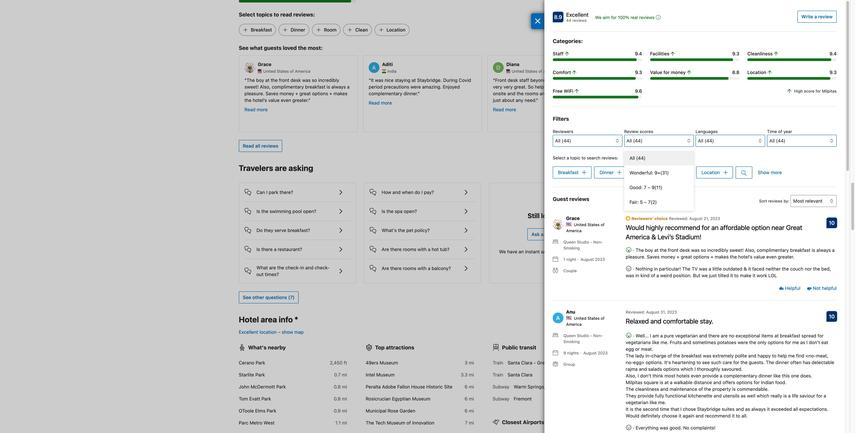 Task type: locate. For each thing, give the bounding box(es) containing it.
" it was nice staying at staybridge. during covid period precautions were amazing. enjoyed complementary dinner.
[[369, 77, 471, 96]]

reviewed: august 31, 2023
[[626, 310, 677, 315]]

2 subway from the top
[[493, 396, 509, 402]]

1 availability from the top
[[579, 166, 602, 171]]

–
[[648, 185, 650, 190], [644, 200, 647, 205]]

was inside " the boy at the front desk was so incredibly sweet! also, complimentary breakfast is always a pleasure. saves money + great options + makes the hotel's value even greater.
[[302, 77, 311, 83]]

with for hot
[[418, 247, 427, 252]]

me. down pure
[[661, 340, 669, 345]]

pleasure. down united states of america icon
[[244, 91, 264, 96]]

are inside button
[[382, 266, 389, 271]]

america
[[295, 69, 310, 74], [543, 69, 559, 74], [566, 229, 582, 233], [626, 233, 650, 241], [566, 322, 582, 327], [550, 360, 568, 366]]

0 vertical spatial recommend
[[665, 224, 700, 232]]

mi for starlite park
[[342, 372, 347, 378]]

like up second on the right
[[650, 400, 657, 406]]

all (44) for reviewers
[[555, 138, 571, 144]]

rooms for are there rooms with a balcony?
[[403, 266, 416, 271]]

scored 10 element for would highly recommend for an affordable option near great america & levi's stadium!
[[826, 218, 837, 228]]

money inside "the boy at the front desk was so incredibly sweet! also, complimentary breakfast is always a pleasure. saves money + great options + makes the hotel's value even greater."
[[661, 254, 675, 260]]

at inside " it was nice staying at staybridge. during covid period precautions were amazing. enjoyed complementary dinner.
[[412, 77, 416, 83]]

0 horizontal spatial in
[[300, 265, 304, 271]]

3.3
[[461, 372, 468, 378]]

6 for municipal rose garden
[[465, 408, 468, 414]]

2 santa from the top
[[508, 372, 520, 378]]

grace inside this is a carousel with rotating slides. it displays featured reviews of the property. use the next and previous buttons to navigate. region
[[258, 62, 271, 67]]

1 vertical spatial availability
[[579, 318, 602, 323]]

excellent.
[[548, 77, 568, 83]]

0.8 up "0.9"
[[334, 396, 341, 402]]

tilted
[[718, 273, 729, 278]]

read more button for front desk staff beyond excellent. food staff very very great. so helpful to have the laundry onsite and the rooms are very well equipped for just about any need.
[[493, 106, 516, 113]]

santa for santa clara - great america
[[508, 360, 520, 366]]

0 vertical spatial reviewed:
[[669, 216, 688, 221]]

0 vertical spatial value
[[268, 97, 280, 103]]

great inside "the boy at the front desk was so incredibly sweet! also, complimentary breakfast is always a pleasure. saves money + great options + makes the hotel's value even greater."
[[681, 254, 692, 260]]

9.4 for cleanliness
[[830, 51, 837, 56]]

1 horizontal spatial just
[[709, 273, 717, 278]]

clara for santa clara - great america
[[521, 360, 532, 366]]

provide down 'thoroughly'
[[702, 373, 719, 379]]

mi for parc metro west
[[342, 420, 347, 426]]

2 all (44) button from the left
[[624, 135, 694, 147]]

1 see availability button from the top
[[565, 163, 606, 175]]

there inside 'button'
[[390, 247, 402, 252]]

at
[[265, 77, 269, 83], [412, 77, 416, 83], [654, 248, 659, 253], [775, 333, 779, 339], [664, 380, 669, 386]]

complementary inside " it was nice staying at staybridge. during covid period precautions were amazing. enjoyed complementary dinner.
[[369, 91, 402, 96]]

value inside " the boy at the front desk was so incredibly sweet! also, complimentary breakfast is always a pleasure. saves money + great options + makes the hotel's value even greater.
[[268, 97, 280, 103]]

staybridge.
[[417, 77, 442, 83]]

1 train from the top
[[493, 360, 503, 366]]

1 are from the top
[[382, 247, 389, 252]]

maintenance
[[670, 387, 697, 392]]

wonderful: 9+ (31)
[[630, 170, 669, 176]]

1 see availability from the top
[[569, 166, 602, 171]]

all (44) down reviewers
[[555, 138, 571, 144]]

2 9.4 from the left
[[830, 51, 837, 56]]

desk down united states of america image
[[508, 77, 518, 83]]

lady
[[635, 353, 644, 359]]

are for are there rooms with a hot tub?
[[382, 247, 389, 252]]

0 horizontal spatial questions
[[265, 295, 287, 300]]

1 6 mi from the top
[[465, 384, 474, 390]]

an left affordable
[[711, 224, 719, 232]]

questions inside button
[[265, 295, 287, 300]]

and down is there a restaurant? button
[[305, 265, 313, 271]]

1 horizontal spatial vegetarian
[[675, 333, 698, 339]]

0.8 for tom evatt park
[[334, 396, 341, 402]]

the down happy
[[766, 360, 774, 365]]

park for evatt
[[261, 396, 271, 402]]

otoole elms park
[[239, 408, 276, 414]]

1 vertical spatial reviews:
[[602, 155, 618, 160]]

scored 10 element
[[826, 218, 837, 228], [826, 311, 837, 322]]

we
[[702, 273, 708, 278]]

the inside nothing in particular! the tv was a little outdated & it faced neither the couch nor the bed, was in kind of a weird position. but we just tilted it to make it work lol
[[682, 266, 690, 272]]

santa for santa clara
[[508, 372, 520, 378]]

1 horizontal spatial always
[[751, 407, 766, 412]]

which down heartening
[[681, 367, 693, 372]]

real
[[631, 15, 638, 20]]

0 vertical spatial scored 10 element
[[826, 218, 837, 228]]

rated excellent element
[[566, 11, 589, 19]]

1 horizontal spatial all (44) button
[[767, 135, 837, 147]]

1 santa from the top
[[508, 360, 520, 366]]

of inside 'filter reviews' region
[[778, 129, 782, 134]]

a inside 'button'
[[428, 247, 430, 252]]

makes inside "the boy at the front desk was so incredibly sweet! also, complimentary breakfast is always a pleasure. saves money + great options + makes the hotel's value even greater."
[[715, 254, 729, 260]]

1 horizontal spatial reviewed:
[[669, 216, 688, 221]]

2 horizontal spatial "
[[536, 97, 538, 103]]

cleanliness
[[635, 387, 659, 392]]

mi for tom evatt park
[[342, 396, 347, 402]]

all down review
[[627, 138, 632, 144]]

2 clara from the top
[[521, 372, 532, 378]]

again
[[683, 413, 694, 419]]

2 0.8 from the top
[[334, 396, 341, 402]]

just inside nothing in particular! the tv was a little outdated & it faced neither the couch nor the bed, was in kind of a weird position. but we just tilted it to make it work lol
[[709, 273, 717, 278]]

hotels
[[676, 373, 690, 379]]

0 horizontal spatial hotel's
[[253, 97, 267, 103]]

49ers museum
[[366, 360, 398, 366]]

good: 7 – 9 (11)
[[630, 185, 662, 190]]

select for select a topic to search reviews:
[[553, 155, 565, 160]]

front
[[495, 77, 506, 83]]

am
[[653, 333, 659, 339]]

review
[[818, 14, 833, 19]]

1 all (44) button from the left
[[553, 135, 622, 147]]

value for money 8.8 meter
[[650, 77, 739, 80]]

select for select topics to read reviews:
[[239, 11, 255, 18]]

0 vertical spatial dinner
[[291, 27, 305, 33]]

10 for would highly recommend for an affordable option near great america & levi's stadium!
[[829, 220, 835, 226]]

all (44) button for review scores
[[624, 135, 694, 147]]

subway left warm
[[493, 384, 509, 390]]

– for 9
[[648, 185, 650, 190]]

1 horizontal spatial questions
[[575, 249, 596, 255]]

0 horizontal spatial select
[[239, 11, 255, 18]]

grace for anu
[[566, 216, 580, 221]]

options inside " the boy at the front desk was so incredibly sweet! also, complimentary breakfast is always a pleasure. saves money + great options + makes the hotel's value even greater.
[[312, 91, 328, 96]]

of
[[290, 69, 294, 74], [538, 69, 542, 74], [778, 129, 782, 134], [601, 223, 605, 227], [651, 273, 655, 278], [601, 316, 605, 321], [668, 353, 672, 359], [699, 387, 703, 392], [407, 420, 411, 426]]

2 " from the left
[[369, 77, 371, 83]]

0 vertical spatial rooms
[[525, 91, 538, 96]]

9.3 up 8.8
[[732, 51, 739, 56]]

most up the night
[[563, 249, 574, 255]]

0 horizontal spatial read more button
[[244, 106, 268, 113]]

2 open? from the left
[[404, 209, 417, 214]]

(44) for reviewers
[[562, 138, 571, 144]]

with left balcony?
[[418, 266, 427, 271]]

1 horizontal spatial all (44) button
[[624, 135, 694, 147]]

reviews right real
[[639, 15, 654, 20]]

at down levi's
[[654, 248, 659, 253]]

like up food.
[[773, 373, 781, 379]]

santa clara
[[508, 372, 532, 378]]

0 vertical spatial 0.8
[[334, 384, 341, 390]]

2 10 from the top
[[829, 314, 835, 320]]

the up nothing
[[636, 248, 644, 253]]

make
[[740, 273, 751, 278]]

it up period
[[371, 77, 374, 83]]

9.3 left value
[[635, 70, 642, 75]]

it down outdated
[[730, 273, 733, 278]]

rooms inside 'button'
[[403, 247, 416, 252]]

write a review button
[[797, 11, 837, 23]]

1 horizontal spatial helpful
[[822, 286, 837, 291]]

0 horizontal spatial recommend
[[665, 224, 700, 232]]

august left 31,
[[646, 310, 659, 315]]

saves inside "the boy at the front desk was so incredibly sweet! also, complimentary breakfast is always a pleasure. saves money + great options + makes the hotel's value even greater."
[[647, 254, 660, 260]]

milpitas inside well... i am a pure vegetarian and there are no exceptional items at breakfast spread for vegetarians like me. fruits and sometimes potatoes were the only options for me as i don't eat egg or meat. the lady in-charge of the breakfast was extremely polite and happy to help me find <no-meat, no-egg> options. it's heartening to see such care for the guests. the dinner often has delectable rajma and salads options which i thoroughly savoured. also, i don't think most hotels even provide a complementary dinner like this one does. milpitas square is at a walkable distance and offers options for indian food. the cleanliness and maintenance of the property is commendable. they provide fully functional kitchenette and utensils as well which really is a life saviour for a vegetarian like me. it is the second time that i chose staybridge suites and as always it exceeded all expectations. would definitely choose it again and recommend it to all.
[[626, 380, 643, 386]]

breakfast inside " the boy at the front desk was so incredibly sweet! also, complimentary breakfast is always a pleasure. saves money + great options + makes the hotel's value even greater.
[[305, 84, 325, 90]]

1 6 from the top
[[465, 384, 468, 390]]

wifi
[[564, 88, 573, 94]]

read for " the boy at the front desk was so incredibly sweet! also, complimentary breakfast is always a pleasure. saves money + great options + makes the hotel's value even greater.
[[244, 107, 255, 112]]

is inside button
[[257, 247, 260, 252]]

44
[[566, 18, 571, 23]]

0 vertical spatial great
[[299, 91, 311, 96]]

1 vertical spatial 6 mi
[[465, 396, 474, 402]]

all (44) button down year
[[767, 135, 837, 147]]

0 horizontal spatial so
[[312, 77, 317, 83]]

subway for fremont
[[493, 396, 509, 402]]

all (44) button
[[696, 135, 765, 147], [767, 135, 837, 147]]

always inside well... i am a pure vegetarian and there are no exceptional items at breakfast spread for vegetarians like me. fruits and sometimes potatoes were the only options for me as i don't eat egg or meat. the lady in-charge of the breakfast was extremely polite and happy to help me find <no-meat, no-egg> options. it's heartening to see such care for the guests. the dinner often has delectable rajma and salads options which i thoroughly savoured. also, i don't think most hotels even provide a complementary dinner like this one does. milpitas square is at a walkable distance and offers options for indian food. the cleanliness and maintenance of the property is commendable. they provide fully functional kitchenette and utensils as well which really is a life saviour for a vegetarian like me. it is the second time that i chose staybridge suites and as always it exceeded all expectations. would definitely choose it again and recommend it to all.
[[751, 407, 766, 412]]

for down laundry
[[589, 91, 595, 96]]

closest
[[502, 419, 522, 426]]

rooms inside button
[[403, 266, 416, 271]]

what's the pet policy? button
[[370, 221, 475, 235]]

were up the dinner.
[[410, 84, 421, 90]]

" for amazing.
[[418, 91, 420, 96]]

well... i am a pure vegetarian and there are no exceptional items at breakfast spread for vegetarians like me. fruits and sometimes potatoes were the only options for me as i don't eat egg or meat. the lady in-charge of the breakfast was extremely polite and happy to help me find <no-meat, no-egg> options. it's heartening to see such care for the guests. the dinner often has delectable rajma and salads options which i thoroughly savoured. also, i don't think most hotels even provide a complementary dinner like this one does. milpitas square is at a walkable distance and offers options for indian food. the cleanliness and maintenance of the property is commendable. they provide fully functional kitchenette and utensils as well which really is a life saviour for a vegetarian like me. it is the second time that i chose staybridge suites and as always it exceeded all expectations. would definitely choose it again and recommend it to all.
[[626, 333, 834, 419]]

0 vertical spatial 6
[[465, 384, 468, 390]]

breakfast
[[251, 27, 272, 33], [558, 170, 579, 175]]

not helpful button
[[807, 285, 837, 292]]

availability down the search
[[579, 166, 602, 171]]

(44) for review scores
[[633, 138, 643, 144]]

0 horizontal spatial "
[[244, 77, 247, 83]]

close image
[[535, 18, 541, 24]]

excellent
[[566, 12, 589, 18]]

they
[[626, 393, 636, 399]]

cleanliness
[[747, 51, 773, 56]]

1 vertical spatial santa
[[508, 372, 520, 378]]

0.8 mi for tom evatt park
[[334, 396, 347, 402]]

so down 'stadium!'
[[701, 248, 706, 253]]

1 horizontal spatial &
[[744, 266, 747, 272]]

2 vertical spatial rooms
[[403, 266, 416, 271]]

sweet! inside " the boy at the front desk was so incredibly sweet! also, complimentary breakfast is always a pleasure. saves money + great options + makes the hotel's value even greater.
[[244, 84, 259, 90]]

and inside what are the check-in and check- out times?
[[305, 265, 313, 271]]

mi for john mcdermott park
[[342, 384, 347, 390]]

1 horizontal spatial well
[[747, 393, 755, 399]]

just
[[493, 97, 501, 103], [709, 273, 717, 278]]

0 vertical spatial we
[[595, 15, 602, 20]]

review scores
[[624, 129, 653, 134]]

very down front
[[503, 84, 513, 90]]

1 vertical spatial boy
[[645, 248, 653, 253]]

1 would from the top
[[626, 224, 644, 232]]

49ers
[[366, 360, 378, 366]]

do
[[257, 228, 263, 233]]

2 vertical spatial money
[[661, 254, 675, 260]]

0 vertical spatial provide
[[702, 373, 719, 379]]

to left read on the top left of the page
[[274, 11, 279, 18]]

hotel's inside "the boy at the front desk was so incredibly sweet! also, complimentary breakfast is always a pleasure. saves money + great options + makes the hotel's value even greater."
[[738, 254, 752, 260]]

mi for rosicrucian egyptian museum
[[469, 396, 474, 402]]

& inside nothing in particular! the tv was a little outdated & it faced neither the couch nor the bed, was in kind of a weird position. but we just tilted it to make it work lol
[[744, 266, 747, 272]]

only
[[757, 340, 767, 345]]

reviews inside excellent 44 reviews
[[572, 18, 587, 23]]

equipped
[[568, 91, 588, 96]]

is for is the spa open?
[[382, 209, 385, 214]]

all (44) button up select a topic to search reviews:
[[553, 135, 622, 147]]

asking
[[288, 163, 313, 173]]

most:
[[308, 45, 323, 51]]

this is a carousel with rotating slides. it displays featured reviews of the property. use the next and previous buttons to navigate. region
[[233, 53, 612, 135]]

0 horizontal spatial great
[[299, 91, 311, 96]]

have left instant
[[507, 249, 517, 255]]

2 with from the top
[[418, 266, 427, 271]]

read more for " it was nice staying at staybridge. during covid period precautions were amazing. enjoyed complementary dinner.
[[369, 100, 392, 106]]

0 horizontal spatial saves
[[266, 91, 278, 96]]

park right cerano
[[256, 360, 265, 366]]

questions
[[575, 249, 596, 255], [265, 295, 287, 300]]

0.8 for john mcdermott park
[[334, 384, 341, 390]]

1 staff from the left
[[519, 77, 529, 83]]

america up excellent.
[[543, 69, 559, 74]]

1 horizontal spatial open?
[[404, 209, 417, 214]]

2,450
[[330, 360, 342, 366]]

clara left -
[[521, 360, 532, 366]]

vegetarian down they
[[626, 400, 648, 406]]

is inside " the boy at the front desk was so incredibly sweet! also, complimentary breakfast is always a pleasure. saves money + great options + makes the hotel's value even greater.
[[327, 84, 330, 90]]

1 vertical spatial pleasure.
[[626, 254, 646, 260]]

all (44) for review scores
[[627, 138, 643, 144]]

" inside " it was nice staying at staybridge. during covid period precautions were amazing. enjoyed complementary dinner.
[[369, 77, 371, 83]]

this
[[782, 373, 790, 379]]

0.8 mi up 0.9 mi
[[334, 396, 347, 402]]

just down onsite
[[493, 97, 501, 103]]

onsite
[[493, 91, 506, 96]]

2 6 from the top
[[465, 396, 468, 402]]

it down they
[[626, 407, 629, 412]]

at right staying
[[412, 77, 416, 83]]

food
[[569, 77, 580, 83]]

all for reviewers
[[555, 138, 560, 144]]

hotel's
[[253, 97, 267, 103], [738, 254, 752, 260]]

about
[[502, 97, 514, 103]]

0 horizontal spatial open?
[[303, 209, 316, 214]]

2 check- from the left
[[315, 265, 330, 271]]

1 horizontal spatial recommend
[[705, 413, 731, 419]]

1.1
[[335, 420, 341, 426]]

guest reviews
[[553, 196, 589, 202]]

see left what
[[239, 45, 249, 51]]

10 for relaxed and comfortable stay.
[[829, 314, 835, 320]]

parc metro west
[[239, 420, 274, 426]]

grace inside list of reviews region
[[566, 216, 580, 221]]

(44) for languages
[[705, 138, 714, 144]]

incredibly
[[318, 77, 339, 83], [707, 248, 728, 253]]

1 horizontal spatial clean
[[668, 170, 680, 175]]

1 vertical spatial clara
[[521, 372, 532, 378]]

reviews left "by:"
[[768, 199, 782, 204]]

1 scored 10 element from the top
[[826, 218, 837, 228]]

train left santa clara
[[493, 372, 503, 378]]

weird
[[660, 273, 672, 278]]

exceeded
[[771, 407, 792, 412]]

0 horizontal spatial clean
[[355, 27, 368, 33]]

america inside would highly recommend for an affordable option near great america & levi's stadium!
[[626, 233, 650, 241]]

well
[[558, 91, 567, 96], [747, 393, 755, 399]]

1 horizontal spatial 7
[[644, 185, 646, 190]]

0 horizontal spatial greater.
[[292, 97, 308, 103]]

1 " from the left
[[244, 77, 247, 83]]

i inside 'how and when do i pay?' button
[[421, 190, 423, 195]]

1 vertical spatial even
[[766, 254, 777, 260]]

as down spread
[[800, 340, 805, 345]]

1 vertical spatial location
[[747, 70, 766, 75]]

mi for the tech museum of innovation
[[469, 420, 474, 426]]

see inside 'see other questions (7)' button
[[243, 295, 251, 300]]

for inside " front desk staff beyond excellent. food staff very very great. so helpful to have the laundry onsite and the rooms are very well equipped for just about any need.
[[589, 91, 595, 96]]

1 horizontal spatial free wifi 9.6 meter
[[553, 96, 642, 99]]

utensils
[[723, 393, 740, 399]]

1 vertical spatial scored 10 element
[[826, 311, 837, 322]]

is
[[257, 209, 260, 214], [382, 209, 385, 214], [257, 247, 260, 252]]

0 vertical spatial great
[[786, 224, 802, 232]]

0 horizontal spatial fremont
[[514, 396, 532, 402]]

don't
[[809, 340, 820, 345], [640, 373, 651, 379]]

also, inside "the boy at the front desk was so incredibly sweet! also, complimentary breakfast is always a pleasure. saves money + great options + makes the hotel's value even greater."
[[745, 248, 756, 253]]

0 horizontal spatial also,
[[260, 84, 270, 90]]

an left instant
[[519, 249, 524, 255]]

0 horizontal spatial 9.3
[[635, 70, 642, 75]]

train for santa clara
[[493, 372, 503, 378]]

2 vertical spatial even
[[691, 373, 701, 379]]

0 horizontal spatial "
[[308, 97, 310, 103]]

0 horizontal spatial it
[[371, 77, 374, 83]]

0 horizontal spatial 7
[[465, 420, 468, 426]]

all (44) button
[[553, 135, 622, 147], [624, 135, 694, 147]]

(44) down languages
[[705, 138, 714, 144]]

0 horizontal spatial grace
[[258, 62, 271, 67]]

1 horizontal spatial saves
[[647, 254, 660, 260]]

0 vertical spatial pleasure.
[[244, 91, 264, 96]]

see for travelers are asking see availability button
[[569, 166, 578, 171]]

1 clara from the top
[[521, 360, 532, 366]]

desk inside "the boy at the front desk was so incredibly sweet! also, complimentary breakfast is always a pleasure. saves money + great options + makes the hotel's value even greater."
[[680, 248, 690, 253]]

rooms down are there rooms with a hot tub?
[[403, 266, 416, 271]]

2 see availability button from the top
[[565, 314, 606, 326]]

facilities 9.3 meter
[[650, 58, 739, 61]]

0 vertical spatial always
[[331, 84, 346, 90]]

2 would from the top
[[626, 413, 639, 419]]

1 horizontal spatial read more button
[[369, 100, 392, 106]]

score
[[804, 89, 814, 94]]

2 scored 10 element from the top
[[826, 311, 837, 322]]

0 vertical spatial select
[[239, 11, 255, 18]]

an
[[711, 224, 719, 232], [519, 249, 524, 255]]

money inside " the boy at the front desk was so incredibly sweet! also, complimentary breakfast is always a pleasure. saves money + great options + makes the hotel's value even greater.
[[280, 91, 294, 96]]

can i park there? button
[[244, 183, 350, 197]]

with inside button
[[418, 266, 427, 271]]

9.3 up "high score for milpitas"
[[830, 70, 837, 75]]

1 horizontal spatial 9.4
[[830, 51, 837, 56]]

scored 8.9 element
[[553, 12, 563, 22]]

is inside "the boy at the front desk was so incredibly sweet! also, complimentary breakfast is always a pleasure. saves money + great options + makes the hotel's value even greater."
[[812, 248, 815, 253]]

0 vertical spatial 6 mi
[[465, 384, 474, 390]]

1 10 from the top
[[829, 220, 835, 226]]

life
[[792, 393, 798, 399]]

more for great.
[[505, 107, 516, 112]]

2 are from the top
[[382, 266, 389, 271]]

0 vertical spatial availability
[[579, 166, 602, 171]]

all down reviewers
[[555, 138, 560, 144]]

recommend up 'stadium!'
[[665, 224, 700, 232]]

3 6 mi from the top
[[465, 408, 474, 414]]

breakfast down topics
[[251, 27, 272, 33]]

just inside " front desk staff beyond excellent. food staff very very great. so helpful to have the laundry onsite and the rooms are very well equipped for just about any need.
[[493, 97, 501, 103]]

all (44) button for time of year
[[767, 135, 837, 147]]

and down 'egg>'
[[639, 367, 647, 372]]

0 vertical spatial just
[[493, 97, 501, 103]]

looking?
[[541, 212, 568, 220]]

" inside " the boy at the front desk was so incredibly sweet! also, complimentary breakfast is always a pleasure. saves money + great options + makes the hotel's value even greater.
[[244, 77, 247, 83]]

america up " the boy at the front desk was so incredibly sweet! also, complimentary breakfast is always a pleasure. saves money + great options + makes the hotel's value even greater.
[[295, 69, 310, 74]]

in down is there a restaurant? button
[[300, 265, 304, 271]]

" for " front desk staff beyond excellent. food staff very very great. so helpful to have the laundry onsite and the rooms are very well equipped for just about any need.
[[493, 77, 495, 83]]

park right evatt
[[261, 396, 271, 402]]

– for 7
[[644, 200, 647, 205]]

can
[[257, 190, 265, 195]]

0.8 down 0.7
[[334, 384, 341, 390]]

as down commendable.
[[741, 393, 746, 399]]

1 horizontal spatial –
[[648, 185, 650, 190]]

1 vertical spatial all
[[793, 407, 798, 412]]

select topics to read reviews:
[[239, 11, 315, 18]]

1 9.4 from the left
[[635, 51, 642, 56]]

breakfast?
[[288, 228, 310, 233]]

9.3 for comfort
[[635, 70, 642, 75]]

america down anu
[[566, 322, 582, 327]]

0 horizontal spatial desk
[[291, 77, 301, 83]]

2 horizontal spatial in
[[654, 266, 658, 272]]

hotel's inside " the boy at the front desk was so incredibly sweet! also, complimentary breakfast is always a pleasure. saves money + great options + makes the hotel's value even greater.
[[253, 97, 267, 103]]

india image
[[382, 69, 386, 73]]

covid
[[459, 77, 471, 83]]

to left see
[[697, 360, 701, 365]]

are inside 'button'
[[382, 247, 389, 252]]

1 0.8 from the top
[[334, 384, 341, 390]]

desk inside " the boy at the front desk was so incredibly sweet! also, complimentary breakfast is always a pleasure. saves money + great options + makes the hotel's value even greater.
[[291, 77, 301, 83]]

-
[[534, 360, 536, 366]]

there inside button
[[390, 266, 402, 271]]

which
[[681, 367, 693, 372], [757, 393, 769, 399]]

all for review scores
[[627, 138, 632, 144]]

starlite park
[[239, 372, 265, 378]]

the inside what's the pet policy? button
[[398, 228, 405, 233]]

2 train from the top
[[493, 372, 503, 378]]

desk down 'stadium!'
[[680, 248, 690, 253]]

potatoes
[[717, 340, 736, 345]]

is up do
[[257, 209, 260, 214]]

also, inside well... i am a pure vegetarian and there are no exceptional items at breakfast spread for vegetarians like me. fruits and sometimes potatoes were the only options for me as i don't eat egg or meat. the lady in-charge of the breakfast was extremely polite and happy to help me find <no-meat, no-egg> options. it's heartening to see such care for the guests. the dinner often has delectable rajma and salads options which i thoroughly savoured. also, i don't think most hotels even provide a complementary dinner like this one does. milpitas square is at a walkable distance and offers options for indian food. the cleanliness and maintenance of the property is commendable. they provide fully functional kitchenette and utensils as well which really is a life saviour for a vegetarian like me. it is the second time that i chose staybridge suites and as always it exceeded all expectations. would definitely choose it again and recommend it to all.
[[626, 373, 636, 379]]

america down "reviewers'"
[[626, 233, 650, 241]]

mi for peralta adobe fallon house historic site
[[469, 384, 474, 390]]

or
[[635, 347, 640, 352]]

(44) down reviewers
[[562, 138, 571, 144]]

we left the aim
[[595, 15, 602, 20]]

were inside well... i am a pure vegetarian and there are no exceptional items at breakfast spread for vegetarians like me. fruits and sometimes potatoes were the only options for me as i don't eat egg or meat. the lady in-charge of the breakfast was extremely polite and happy to help me find <no-meat, no-egg> options. it's heartening to see such care for the guests. the dinner often has delectable rajma and salads options which i thoroughly savoured. also, i don't think most hotels even provide a complementary dinner like this one does. milpitas square is at a walkable distance and offers options for indian food. the cleanliness and maintenance of the property is commendable. they provide fully functional kitchenette and utensils as well which really is a life saviour for a vegetarian like me. it is the second time that i chose staybridge suites and as always it exceeded all expectations. would definitely choose it again and recommend it to all.
[[738, 340, 748, 345]]

1 vertical spatial are
[[382, 266, 389, 271]]

reviewed:
[[669, 216, 688, 221], [626, 310, 645, 315]]

1 horizontal spatial fremont
[[559, 384, 577, 390]]

boy inside " the boy at the front desk was so incredibly sweet! also, complimentary breakfast is always a pleasure. saves money + great options + makes the hotel's value even greater.
[[256, 77, 264, 83]]

in
[[300, 265, 304, 271], [654, 266, 658, 272], [635, 273, 639, 278]]

all up travelers
[[255, 143, 260, 149]]

" for complimentary
[[308, 97, 310, 103]]

reviews right guest
[[569, 196, 589, 202]]

with inside 'button'
[[418, 247, 427, 252]]

see down topic
[[569, 166, 578, 171]]

grace up united states of america icon
[[258, 62, 271, 67]]

are inside well... i am a pure vegetarian and there are no exceptional items at breakfast spread for vegetarians like me. fruits and sometimes potatoes were the only options for me as i don't eat egg or meat. the lady in-charge of the breakfast was extremely polite and happy to help me find <no-meat, no-egg> options. it's heartening to see such care for the guests. the dinner often has delectable rajma and salads options which i thoroughly savoured. also, i don't think most hotels even provide a complementary dinner like this one does. milpitas square is at a walkable distance and offers options for indian food. the cleanliness and maintenance of the property is commendable. they provide fully functional kitchenette and utensils as well which really is a life saviour for a vegetarian like me. it is the second time that i chose staybridge suites and as always it exceeded all expectations. would definitely choose it again and recommend it to all.
[[721, 333, 728, 339]]

2 6 mi from the top
[[465, 396, 474, 402]]

restaurant?
[[278, 247, 302, 252]]

0 horizontal spatial vegetarian
[[626, 400, 648, 406]]

all (44) down review
[[627, 138, 643, 144]]

1 all (44) button from the left
[[696, 135, 765, 147]]

9.4
[[635, 51, 642, 56], [830, 51, 837, 56]]

1 vertical spatial would
[[626, 413, 639, 419]]

" inside " front desk staff beyond excellent. food staff very very great. so helpful to have the laundry onsite and the rooms are very well equipped for just about any need.
[[493, 77, 495, 83]]

reviews up travelers are asking
[[261, 143, 278, 149]]

free wifi 9.6 meter down laundry
[[553, 96, 642, 99]]

1 0.8 mi from the top
[[334, 384, 347, 390]]

1 horizontal spatial which
[[757, 393, 769, 399]]

there for is there a restaurant?
[[261, 247, 273, 252]]

is for is there a restaurant?
[[257, 247, 260, 252]]

are down beyond in the right of the page
[[540, 91, 546, 96]]

0 horizontal spatial 9
[[563, 351, 566, 356]]

a
[[814, 14, 817, 19], [347, 84, 350, 90], [567, 155, 569, 160], [541, 232, 543, 237], [274, 247, 276, 252], [428, 247, 430, 252], [832, 248, 835, 253], [428, 266, 430, 271], [709, 266, 711, 272], [656, 273, 659, 278], [660, 333, 663, 339], [720, 373, 722, 379], [670, 380, 672, 386], [788, 393, 791, 399], [824, 393, 826, 399]]

9 inside 'filter reviews' region
[[652, 185, 655, 190]]

train for santa clara - great america
[[493, 360, 503, 366]]

6 mi for municipal rose garden
[[465, 408, 474, 414]]

there up what
[[261, 247, 273, 252]]

with for balcony?
[[418, 266, 427, 271]]

there down are there rooms with a hot tub?
[[390, 266, 402, 271]]

park right elms
[[267, 408, 276, 414]]

3 6 from the top
[[465, 408, 468, 414]]

and up the about at the right of page
[[507, 91, 515, 96]]

2 all (44) button from the left
[[767, 135, 837, 147]]

9+
[[655, 170, 660, 176]]

0 horizontal spatial what's
[[248, 345, 267, 351]]

free wifi 9.6 meter
[[239, 0, 356, 2], [553, 96, 642, 99]]

2 availability from the top
[[579, 318, 602, 323]]

a inside " the boy at the front desk was so incredibly sweet! also, complimentary breakfast is always a pleasure. saves money + great options + makes the hotel's value even greater.
[[347, 84, 350, 90]]

train down public
[[493, 360, 503, 366]]

always
[[331, 84, 346, 90], [816, 248, 831, 253], [751, 407, 766, 412]]

0 vertical spatial makes
[[333, 91, 347, 96]]

all down life on the bottom
[[793, 407, 798, 412]]

complimentary inside "the boy at the front desk was so incredibly sweet! also, complimentary breakfast is always a pleasure. saves money + great options + makes the hotel's value even greater."
[[757, 248, 789, 253]]

0 vertical spatial santa
[[508, 360, 520, 366]]

1 subway from the top
[[493, 384, 509, 390]]

1 with from the top
[[418, 247, 427, 252]]

milpitas right score
[[822, 89, 837, 94]]

comfort
[[553, 70, 571, 75]]

question
[[545, 232, 564, 237]]

3 " from the left
[[493, 77, 495, 83]]

2 0.8 mi from the top
[[334, 396, 347, 402]]

also, up the faced
[[745, 248, 756, 253]]

balcony?
[[432, 266, 451, 271]]

2 horizontal spatial read more button
[[493, 106, 516, 113]]

time
[[660, 407, 669, 412]]

1 vertical spatial questions
[[265, 295, 287, 300]]

front inside "the boy at the front desk was so incredibly sweet! also, complimentary breakfast is always a pleasure. saves money + great options + makes the hotel's value even greater."
[[668, 248, 678, 253]]

location 9.3 meter
[[747, 77, 837, 80]]

reviews
[[639, 15, 654, 20], [572, 18, 587, 23], [261, 143, 278, 149], [569, 196, 589, 202], [768, 199, 782, 204]]

greater.
[[292, 97, 308, 103], [778, 254, 794, 260]]

1 vertical spatial with
[[418, 266, 427, 271]]

0 horizontal spatial room
[[324, 27, 337, 33]]

recommend inside would highly recommend for an affordable option near great america & levi's stadium!
[[665, 224, 700, 232]]

0 vertical spatial front
[[279, 77, 289, 83]]

1 vertical spatial free wifi 9.6 meter
[[553, 96, 642, 99]]

commendable.
[[737, 387, 769, 392]]

in inside what are the check-in and check- out times?
[[300, 265, 304, 271]]

comfort 9.3 meter
[[553, 77, 642, 80]]

1 vertical spatial like
[[773, 373, 781, 379]]

0 horizontal spatial reviewed:
[[626, 310, 645, 315]]

2 see availability from the top
[[569, 318, 602, 323]]

0 horizontal spatial all (44) button
[[553, 135, 622, 147]]

2 horizontal spatial also,
[[745, 248, 756, 253]]

front down levi's
[[668, 248, 678, 253]]



Task type: vqa. For each thing, say whether or not it's contained in the screenshot.


Task type: describe. For each thing, give the bounding box(es) containing it.
india
[[387, 69, 397, 74]]

1 vertical spatial clean
[[668, 170, 680, 175]]

1 vertical spatial great
[[537, 360, 549, 366]]

even inside "the boy at the front desk was so incredibly sweet! also, complimentary breakfast is always a pleasure. saves money + great options + makes the hotel's value even greater."
[[766, 254, 777, 260]]

1 open? from the left
[[303, 209, 316, 214]]

we for we have an instant answer to most questions
[[499, 249, 506, 255]]

great inside would highly recommend for an affordable option near great america & levi's stadium!
[[786, 224, 802, 232]]

availability for travelers are asking
[[579, 166, 602, 171]]

0 vertical spatial don't
[[809, 340, 820, 345]]

property
[[712, 387, 731, 392]]

1 vertical spatial breakfast
[[558, 170, 579, 175]]

see availability button for hotel area info *
[[565, 314, 606, 326]]

1 vertical spatial room
[[635, 170, 647, 175]]

stadium!
[[675, 233, 701, 241]]

1 vertical spatial fremont
[[514, 396, 532, 402]]

park for elms
[[267, 408, 276, 414]]

read more for " the boy at the front desk was so incredibly sweet! also, complimentary breakfast is always a pleasure. saves money + great options + makes the hotel's value even greater.
[[244, 107, 268, 112]]

for right score
[[816, 89, 821, 94]]

greater. inside "the boy at the front desk was so incredibly sweet! also, complimentary breakfast is always a pleasure. saves money + great options + makes the hotel's value even greater."
[[778, 254, 794, 260]]

park up the john mcdermott park
[[255, 372, 265, 378]]

high score for milpitas
[[794, 89, 837, 94]]

mcdermott
[[251, 384, 275, 390]]

makes inside " the boy at the front desk was so incredibly sweet! also, complimentary breakfast is always a pleasure. saves money + great options + makes the hotel's value even greater.
[[333, 91, 347, 96]]

1 vertical spatial which
[[757, 393, 769, 399]]

helpful inside 'button'
[[822, 286, 837, 291]]

0 vertical spatial 7
[[644, 185, 646, 190]]

site
[[444, 384, 452, 390]]

museum down house
[[412, 396, 430, 402]]

travelers are asking
[[239, 163, 313, 173]]

a inside "the boy at the front desk was so incredibly sweet! also, complimentary breakfast is always a pleasure. saves money + great options + makes the hotel's value even greater."
[[832, 248, 835, 253]]

0 vertical spatial most
[[563, 249, 574, 255]]

cleanliness 9.4 meter
[[747, 58, 837, 61]]

indian
[[761, 380, 774, 386]]

6 for peralta adobe fallon house historic site
[[465, 384, 468, 390]]

complimentary inside " the boy at the front desk was so incredibly sweet! also, complimentary breakfast is always a pleasure. saves money + great options + makes the hotel's value even greater.
[[272, 84, 304, 90]]

all for languages
[[698, 138, 703, 144]]

1 vertical spatial me
[[788, 353, 795, 359]]

saves inside " the boy at the front desk was so incredibly sweet! also, complimentary breakfast is always a pleasure. saves money + great options + makes the hotel's value even greater.
[[266, 91, 278, 96]]

1 vertical spatial as
[[741, 393, 746, 399]]

they
[[264, 228, 273, 233]]

for up the savoured.
[[733, 360, 739, 365]]

also, inside " the boy at the front desk was so incredibly sweet! also, complimentary breakfast is always a pleasure. saves money + great options + makes the hotel's value even greater.
[[260, 84, 270, 90]]

filter reviews region
[[553, 115, 837, 211]]

read for " front desk staff beyond excellent. food staff very very great. so helpful to have the laundry onsite and the rooms are very well equipped for just about any need.
[[493, 107, 504, 112]]

0 horizontal spatial which
[[681, 367, 693, 372]]

1 horizontal spatial in
[[635, 273, 639, 278]]

garden
[[400, 408, 415, 414]]

even inside well... i am a pure vegetarian and there are no exceptional items at breakfast spread for vegetarians like me. fruits and sometimes potatoes were the only options for me as i don't eat egg or meat. the lady in-charge of the breakfast was extremely polite and happy to help me find <no-meat, no-egg> options. it's heartening to see such care for the guests. the dinner often has delectable rajma and salads options which i thoroughly savoured. also, i don't think most hotels even provide a complementary dinner like this one does. milpitas square is at a walkable distance and offers options for indian food. the cleanliness and maintenance of the property is commendable. they provide fully functional kitchenette and utensils as well which really is a life saviour for a vegetarian like me. it is the second time that i chose staybridge suites and as always it exceeded all expectations. would definitely choose it again and recommend it to all.
[[691, 373, 701, 379]]

it inside " it was nice staying at staybridge. during covid period precautions were amazing. enjoyed complementary dinner.
[[371, 77, 374, 83]]

and inside " front desk staff beyond excellent. food staff very very great. so helpful to have the laundry onsite and the rooms are very well equipped for just about any need.
[[507, 91, 515, 96]]

9.3 for location
[[830, 70, 837, 75]]

egyptian
[[392, 396, 411, 402]]

all (44) up wonderful:
[[630, 155, 646, 161]]

" for " it was nice staying at staybridge. during covid period precautions were amazing. enjoyed complementary dinner.
[[369, 77, 371, 83]]

incredibly inside " the boy at the front desk was so incredibly sweet! also, complimentary breakfast is always a pleasure. saves money + great options + makes the hotel's value even greater.
[[318, 77, 339, 83]]

the inside is the swimming pool open? button
[[261, 209, 268, 214]]

is the swimming pool open?
[[257, 209, 316, 214]]

warm springs/south fremont
[[514, 384, 577, 390]]

i left 'am'
[[650, 333, 651, 339]]

9 inside list of reviews region
[[563, 351, 566, 356]]

happy
[[758, 353, 771, 359]]

helpful inside " front desk staff beyond excellent. food staff very very great. so helpful to have the laundry onsite and the rooms are very well equipped for just about any need.
[[535, 84, 549, 90]]

all inside well... i am a pure vegetarian and there are no exceptional items at breakfast spread for vegetarians like me. fruits and sometimes potatoes were the only options for me as i don't eat egg or meat. the lady in-charge of the breakfast was extremely polite and happy to help me find <no-meat, no-egg> options. it's heartening to see such care for the guests. the dinner often has delectable rajma and salads options which i thoroughly savoured. also, i don't think most hotels even provide a complementary dinner like this one does. milpitas square is at a walkable distance and offers options for indian food. the cleanliness and maintenance of the property is commendable. they provide fully functional kitchenette and utensils as well which really is a life saviour for a vegetarian like me. it is the second time that i chose staybridge suites and as always it exceeded all expectations. would definitely choose it again and recommend it to all.
[[793, 407, 798, 412]]

review categories element
[[553, 37, 583, 45]]

list of reviews region
[[549, 207, 841, 434]]

0 vertical spatial room
[[324, 27, 337, 33]]

august left '21,'
[[689, 216, 703, 221]]

park for mcdermott
[[276, 384, 286, 390]]

to left "help" on the right bottom of the page
[[772, 353, 776, 359]]

the inside is the spa open? button
[[387, 209, 393, 214]]

free wifi
[[553, 88, 573, 94]]

have inside " front desk staff beyond excellent. food staff very very great. so helpful to have the laundry onsite and the rooms are very well equipped for just about any need.
[[556, 84, 567, 90]]

1 horizontal spatial reviews:
[[602, 155, 618, 160]]

availability for hotel area info *
[[579, 318, 602, 323]]

at inside "the boy at the front desk was so incredibly sweet! also, complimentary breakfast is always a pleasure. saves money + great options + makes the hotel's value even greater."
[[654, 248, 659, 253]]

0 vertical spatial vegetarian
[[675, 333, 698, 339]]

1 horizontal spatial very
[[503, 84, 513, 90]]

united down diana
[[512, 69, 524, 74]]

2 vertical spatial like
[[650, 400, 657, 406]]

9.3 for facilities
[[732, 51, 739, 56]]

great inside " the boy at the front desk was so incredibly sweet! also, complimentary breakfast is always a pleasure. saves money + great options + makes the hotel's value even greater.
[[299, 91, 311, 96]]

1 check- from the left
[[285, 265, 300, 271]]

is there a restaurant? button
[[244, 240, 350, 254]]

was inside " it was nice staying at staybridge. during covid period precautions were amazing. enjoyed complementary dinner.
[[375, 77, 383, 83]]

it down suites
[[732, 413, 735, 419]]

are there rooms with a hot tub?
[[382, 247, 449, 252]]

an inside would highly recommend for an affordable option near great america & levi's stadium!
[[711, 224, 719, 232]]

sweet! inside "the boy at the front desk was so incredibly sweet! also, complimentary breakfast is always a pleasure. saves money + great options + makes the hotel's value even greater."
[[730, 248, 744, 253]]

america down "nights"
[[550, 360, 568, 366]]

it left work at the bottom right of page
[[753, 273, 755, 278]]

beyond
[[530, 77, 546, 83]]

rooms inside " front desk staff beyond excellent. food staff very very great. so helpful to have the laundry onsite and the rooms are very well equipped for just about any need.
[[525, 91, 538, 96]]

and down property
[[714, 393, 722, 399]]

what
[[257, 265, 268, 271]]

all for time of year
[[769, 138, 775, 144]]

see availability for travelers are asking
[[569, 166, 602, 171]]

read more for " front desk staff beyond excellent. food staff very very great. so helpful to have the laundry onsite and the rooms are very well equipped for just about any need.
[[493, 107, 516, 112]]

i down the rajma
[[638, 373, 639, 379]]

it up make
[[748, 266, 751, 272]]

0 horizontal spatial dinner
[[291, 27, 305, 33]]

pleasure. inside " the boy at the front desk was so incredibly sweet! also, complimentary breakfast is always a pleasure. saves money + great options + makes the hotel's value even greater.
[[244, 91, 264, 96]]

6 for rosicrucian egyptian museum
[[465, 396, 468, 402]]

at inside " the boy at the front desk was so incredibly sweet! also, complimentary breakfast is always a pleasure. saves money + great options + makes the hotel's value even greater.
[[265, 77, 269, 83]]

desk inside " front desk staff beyond excellent. food staff very very great. so helpful to have the laundry onsite and the rooms are very well equipped for just about any need.
[[508, 77, 518, 83]]

" the boy at the front desk was so incredibly sweet! also, complimentary breakfast is always a pleasure. saves money + great options + makes the hotel's value even greater.
[[244, 77, 350, 103]]

all up wonderful:
[[630, 155, 635, 161]]

write a review
[[801, 14, 833, 19]]

and up property
[[713, 380, 721, 386]]

swimming
[[270, 209, 291, 214]]

egg
[[626, 347, 634, 352]]

9.4 for staff
[[635, 51, 642, 56]]

0.9
[[334, 408, 341, 414]]

0 vertical spatial questions
[[575, 249, 596, 255]]

reviewed: for reviewed: august 21, 2023
[[669, 216, 688, 221]]

0 vertical spatial me
[[792, 340, 799, 345]]

was inside "the boy at the front desk was so incredibly sweet! also, complimentary breakfast is always a pleasure. saves money + great options + makes the hotel's value even greater."
[[691, 248, 700, 253]]

1 night · august 2023
[[563, 257, 605, 262]]

so
[[528, 84, 534, 90]]

august right "nights"
[[583, 351, 597, 356]]

and right again
[[696, 413, 704, 419]]

are inside " front desk staff beyond excellent. food staff very very great. so helpful to have the laundry onsite and the rooms are very well equipped for just about any need.
[[540, 91, 546, 96]]

we have an instant answer to most questions
[[499, 249, 596, 255]]

are inside what are the check-in and check- out times?
[[269, 265, 276, 271]]

all (44) for time of year
[[769, 138, 785, 144]]

nice
[[385, 77, 394, 83]]

for up "help" on the right bottom of the page
[[785, 340, 791, 345]]

there for are there rooms with a balcony?
[[390, 266, 402, 271]]

pet
[[406, 228, 413, 233]]

all (44) button for reviewers
[[553, 135, 622, 147]]

attractions
[[386, 345, 414, 351]]

rooms for are there rooms with a hot tub?
[[403, 247, 416, 252]]

8.8
[[732, 70, 739, 75]]

united states of america image
[[506, 69, 510, 73]]

museum up adobe at the left of page
[[376, 372, 395, 378]]

mi for otoole elms park
[[342, 408, 347, 414]]

there inside well... i am a pure vegetarian and there are no exceptional items at breakfast spread for vegetarians like me. fruits and sometimes potatoes were the only options for me as i don't eat egg or meat. the lady in-charge of the breakfast was extremely polite and happy to help me find <no-meat, no-egg> options. it's heartening to see such care for the guests. the dinner often has delectable rajma and salads options which i thoroughly savoured. also, i don't think most hotels even provide a complementary dinner like this one does. milpitas square is at a walkable distance and offers options for indian food. the cleanliness and maintenance of the property is commendable. they provide fully functional kitchenette and utensils as well which really is a life saviour for a vegetarian like me. it is the second time that i chose staybridge suites and as always it exceeded all expectations. would definitely choose it again and recommend it to all.
[[708, 333, 720, 339]]

good:
[[630, 185, 643, 190]]

see for 'see other questions (7)' button
[[243, 295, 251, 300]]

0 vertical spatial reviews:
[[293, 11, 315, 18]]

0 horizontal spatial have
[[507, 249, 517, 255]]

cerano
[[239, 360, 254, 366]]

all (44) for languages
[[698, 138, 714, 144]]

1 horizontal spatial location
[[702, 170, 720, 175]]

always inside " the boy at the front desk was so incredibly sweet! also, complimentary breakfast is always a pleasure. saves money + great options + makes the hotel's value even greater.
[[331, 84, 346, 90]]

ask
[[531, 232, 540, 237]]

spa
[[395, 209, 402, 214]]

the down egg
[[626, 353, 634, 359]]

position.
[[673, 273, 692, 278]]

0.8 mi for john mcdermott park
[[334, 384, 347, 390]]

" for helpful
[[536, 97, 538, 103]]

for right saviour at bottom
[[816, 393, 822, 399]]

travelers
[[239, 163, 273, 173]]

there for are there rooms with a hot tub?
[[390, 247, 402, 252]]

rosicrucian
[[366, 396, 391, 402]]

staff 9.4 meter
[[553, 58, 642, 61]]

hot
[[432, 247, 439, 252]]

mi for 49ers museum
[[469, 360, 474, 366]]

read more button for the boy at the front desk was so incredibly sweet! also, complimentary breakfast is always a pleasure. saves money + great options + makes the hotel's value even greater.
[[244, 106, 268, 113]]

has
[[803, 360, 810, 365]]

i down heartening
[[695, 367, 696, 372]]

united right united states of america icon
[[263, 69, 276, 74]]

2 horizontal spatial very
[[548, 91, 557, 96]]

night
[[566, 257, 576, 262]]

for right value
[[663, 70, 670, 75]]

levi's
[[658, 233, 674, 241]]

items
[[761, 333, 773, 339]]

options inside "the boy at the front desk was so incredibly sweet! also, complimentary breakfast is always a pleasure. saves money + great options + makes the hotel's value even greater."
[[693, 254, 709, 260]]

united states of america image
[[258, 69, 262, 73]]

mi for intel museum
[[469, 372, 474, 378]]

hotel
[[239, 315, 259, 324]]

it left exceeded
[[767, 407, 770, 412]]

0 horizontal spatial free wifi 9.6 meter
[[239, 0, 356, 2]]

info
[[279, 315, 293, 324]]

museum up the intel museum
[[380, 360, 398, 366]]

0.9 mi
[[334, 408, 347, 414]]

0 vertical spatial breakfast
[[251, 27, 272, 33]]

staff
[[553, 51, 564, 56]]

what's for what's nearby
[[248, 345, 267, 351]]

i right that
[[680, 407, 682, 412]]

0 vertical spatial fremont
[[559, 384, 577, 390]]

it inside well... i am a pure vegetarian and there are no exceptional items at breakfast spread for vegetarians like me. fruits and sometimes potatoes were the only options for me as i don't eat egg or meat. the lady in-charge of the breakfast was extremely polite and happy to help me find <no-meat, no-egg> options. it's heartening to see such care for the guests. the dinner often has delectable rajma and salads options which i thoroughly savoured. also, i don't think most hotels even provide a complementary dinner like this one does. milpitas square is at a walkable distance and offers options for indian food. the cleanliness and maintenance of the property is commendable. they provide fully functional kitchenette and utensils as well which really is a life saviour for a vegetarian like me. it is the second time that i chose staybridge suites and as always it exceeded all expectations. would definitely choose it again and recommend it to all.
[[626, 407, 629, 412]]

see availability button for travelers are asking
[[565, 163, 606, 175]]

2023 left egg
[[598, 351, 608, 356]]

what
[[250, 45, 263, 51]]

scored 10 element for relaxed and comfortable stay.
[[826, 311, 837, 322]]

front inside " the boy at the front desk was so incredibly sweet! also, complimentary breakfast is always a pleasure. saves money + great options + makes the hotel's value even greater.
[[279, 77, 289, 83]]

and down reviewed: august 31, 2023
[[650, 317, 661, 325]]

and up fully
[[660, 387, 668, 392]]

are left asking
[[275, 163, 287, 173]]

boy inside "the boy at the front desk was so incredibly sweet! also, complimentary breakfast is always a pleasure. saves money + great options + makes the hotel's value even greater."
[[645, 248, 653, 253]]

united states of america up beyond in the right of the page
[[512, 69, 559, 74]]

1 vertical spatial don't
[[640, 373, 651, 379]]

august right the night
[[581, 257, 594, 262]]

united states of america up " the boy at the front desk was so incredibly sweet! also, complimentary breakfast is always a pleasure. saves money + great options + makes the hotel's value even greater.
[[263, 69, 310, 74]]

complementary inside well... i am a pure vegetarian and there are no exceptional items at breakfast spread for vegetarians like me. fruits and sometimes potatoes were the only options for me as i don't eat egg or meat. the lady in-charge of the breakfast was extremely polite and happy to help me find <no-meat, no-egg> options. it's heartening to see such care for the guests. the dinner often has delectable rajma and salads options which i thoroughly savoured. also, i don't think most hotels even provide a complementary dinner like this one does. milpitas square is at a walkable distance and offers options for indian food. the cleanliness and maintenance of the property is commendable. they provide fully functional kitchenette and utensils as well which really is a life saviour for a vegetarian like me. it is the second time that i chose staybridge suites and as always it exceeded all expectations. would definitely choose it again and recommend it to all.
[[724, 373, 757, 379]]

1 vertical spatial vegetarian
[[626, 400, 648, 406]]

1 horizontal spatial dinner
[[600, 170, 614, 175]]

how and when do i pay?
[[382, 190, 434, 195]]

of inside nothing in particular! the tv was a little outdated & it faced neither the couch nor the bed, was in kind of a weird position. but we just tilted it to make it work lol
[[651, 273, 655, 278]]

the inside " the boy at the front desk was so incredibly sweet! also, complimentary breakfast is always a pleasure. saves money + great options + makes the hotel's value even greater.
[[247, 77, 255, 83]]

1 vertical spatial an
[[519, 249, 524, 255]]

2 horizontal spatial 7
[[648, 200, 651, 205]]

2023 right the night
[[595, 257, 605, 262]]

museum down rose on the left bottom of the page
[[387, 420, 405, 426]]

0 vertical spatial dinner
[[775, 360, 789, 365]]

united states of america down anu
[[566, 316, 605, 327]]

0 horizontal spatial location
[[387, 27, 405, 33]]

and up sometimes
[[699, 333, 707, 339]]

help
[[778, 353, 787, 359]]

0 vertical spatial me.
[[661, 340, 669, 345]]

united down guest reviews on the right top
[[574, 223, 586, 227]]

good.
[[670, 425, 682, 431]]

public transit
[[502, 345, 536, 351]]

was inside well... i am a pure vegetarian and there are no exceptional items at breakfast spread for vegetarians like me. fruits and sometimes potatoes were the only options for me as i don't eat egg or meat. the lady in-charge of the breakfast was extremely polite and happy to help me find <no-meat, no-egg> options. it's heartening to see such care for the guests. the dinner often has delectable rajma and salads options which i thoroughly savoured. also, i don't think most hotels even provide a complementary dinner like this one does. milpitas square is at a walkable distance and offers options for indian food. the cleanliness and maintenance of the property is commendable. they provide fully functional kitchenette and utensils as well which really is a life saviour for a vegetarian like me. it is the second time that i chose staybridge suites and as always it exceeded all expectations. would definitely choose it again and recommend it to all.
[[703, 353, 711, 359]]

care
[[723, 360, 732, 365]]

evatt
[[249, 396, 260, 402]]

answer
[[541, 249, 556, 255]]

8.9
[[554, 14, 562, 20]]

for up commendable.
[[754, 380, 760, 386]]

clara for santa clara
[[521, 372, 532, 378]]

to inside " front desk staff beyond excellent. food staff very very great. so helpful to have the laundry onsite and the rooms are very well equipped for just about any need.
[[551, 84, 555, 90]]

united down anu
[[574, 316, 586, 321]]

most inside well... i am a pure vegetarian and there are no exceptional items at breakfast spread for vegetarians like me. fruits and sometimes potatoes were the only options for me as i don't eat egg or meat. the lady in-charge of the breakfast was extremely polite and happy to help me find <no-meat, no-egg> options. it's heartening to see such care for the guests. the dinner often has delectable rajma and salads options which i thoroughly savoured. also, i don't think most hotels even provide a complementary dinner like this one does. milpitas square is at a walkable distance and offers options for indian food. the cleanliness and maintenance of the property is commendable. they provide fully functional kitchenette and utensils as well which really is a life saviour for a vegetarian like me. it is the second time that i chose staybridge suites and as always it exceeded all expectations. would definitely choose it again and recommend it to all.
[[664, 373, 675, 379]]

united states of america right question
[[566, 223, 605, 233]]

reviewed: for reviewed: august 31, 2023
[[626, 310, 645, 315]]

2 horizontal spatial location
[[747, 70, 766, 75]]

what's for what's the pet policy?
[[382, 228, 397, 233]]

show more
[[758, 170, 782, 175]]

at right square
[[664, 380, 669, 386]]

grace for aditi
[[258, 62, 271, 67]]

in-
[[645, 353, 651, 359]]

greater. inside " the boy at the front desk was so incredibly sweet! also, complimentary breakfast is always a pleasure. saves money + great options + makes the hotel's value even greater.
[[292, 97, 308, 103]]

walkable
[[674, 380, 692, 386]]

a inside button
[[541, 232, 543, 237]]

near
[[772, 224, 785, 232]]

recommend inside well... i am a pure vegetarian and there are no exceptional items at breakfast spread for vegetarians like me. fruits and sometimes potatoes were the only options for me as i don't eat egg or meat. the lady in-charge of the breakfast was extremely polite and happy to help me find <no-meat, no-egg> options. it's heartening to see such care for the guests. the dinner often has delectable rajma and salads options which i thoroughly savoured. also, i don't think most hotels even provide a complementary dinner like this one does. milpitas square is at a walkable distance and offers options for indian food. the cleanliness and maintenance of the property is commendable. they provide fully functional kitchenette and utensils as well which really is a life saviour for a vegetarian like me. it is the second time that i chose staybridge suites and as always it exceeded all expectations. would definitely choose it again and recommend it to all.
[[705, 413, 731, 419]]

0 vertical spatial money
[[671, 70, 686, 75]]

mi for municipal rose garden
[[469, 408, 474, 414]]

intel museum
[[366, 372, 395, 378]]

more for sweet!
[[257, 107, 268, 112]]

2 staff from the left
[[582, 77, 591, 83]]

i down spread
[[806, 340, 808, 345]]

food.
[[775, 380, 786, 386]]

0 horizontal spatial very
[[493, 84, 502, 90]]

meat.
[[641, 347, 653, 352]]

even inside " the boy at the front desk was so incredibly sweet! also, complimentary breakfast is always a pleasure. saves money + great options + makes the hotel's value even greater.
[[281, 97, 291, 103]]

is for is the swimming pool open?
[[257, 209, 260, 214]]

pleasure. inside "the boy at the front desk was so incredibly sweet! also, complimentary breakfast is always a pleasure. saves money + great options + makes the hotel's value even greater."
[[626, 254, 646, 260]]

breakfast inside "the boy at the front desk was so incredibly sweet! also, complimentary breakfast is always a pleasure. saves money + great options + makes the hotel's value even greater."
[[790, 248, 810, 253]]

for inside button
[[611, 15, 617, 20]]

were inside " it was nice staying at staybridge. during covid period precautions were amazing. enjoyed complementary dinner.
[[410, 84, 421, 90]]

to right topic
[[582, 155, 586, 160]]

what are the check-in and check- out times?
[[257, 265, 330, 277]]

to right answer
[[558, 249, 562, 255]]

all inside the read all reviews button
[[255, 143, 260, 149]]

america right question
[[566, 229, 582, 233]]

are for are there rooms with a balcony?
[[382, 266, 389, 271]]

all (44) button for languages
[[696, 135, 765, 147]]

the up they
[[626, 387, 634, 392]]

laundry
[[576, 84, 592, 90]]

exceptional
[[736, 333, 760, 339]]

1 horizontal spatial milpitas
[[822, 89, 837, 94]]

and up the "guests." in the right bottom of the page
[[748, 353, 756, 359]]

the inside what are the check-in and check- out times?
[[277, 265, 284, 271]]

period
[[369, 84, 383, 90]]

1 vertical spatial me.
[[658, 400, 666, 406]]

0 vertical spatial clean
[[355, 27, 368, 33]]

well inside " front desk staff beyond excellent. food staff very very great. so helpful to have the laundry onsite and the rooms are very well equipped for just about any need.
[[558, 91, 567, 96]]

at right items
[[775, 333, 779, 339]]

it left again
[[679, 413, 681, 419]]

subway for warm springs/south fremont
[[493, 384, 509, 390]]

bed,
[[821, 266, 831, 272]]

would inside would highly recommend for an affordable option near great america & levi's stadium!
[[626, 224, 644, 232]]

2023 right 31,
[[667, 310, 677, 315]]

read inside button
[[243, 143, 254, 149]]

for up eat
[[818, 333, 824, 339]]

helpful
[[784, 286, 800, 291]]

(44) for time of year
[[776, 138, 785, 144]]

read for " it was nice staying at staybridge. during covid period precautions were amazing. enjoyed complementary dinner.
[[369, 100, 380, 106]]

anu
[[566, 309, 575, 315]]

i inside can i park there? button
[[266, 190, 267, 195]]

john mcdermott park
[[239, 384, 286, 390]]

" for " the boy at the front desk was so incredibly sweet! also, complimentary breakfast is always a pleasure. saves money + great options + makes the hotel's value even greater.
[[244, 77, 247, 83]]

all.
[[741, 413, 748, 419]]

see for see availability button associated with hotel area info *
[[569, 318, 578, 323]]

we aim for 100% real reviews
[[595, 15, 654, 20]]

for inside would highly recommend for an affordable option near great america & levi's stadium!
[[702, 224, 710, 232]]

6 mi for peralta adobe fallon house historic site
[[465, 384, 474, 390]]

does.
[[800, 373, 812, 379]]

1 vertical spatial dinner
[[758, 373, 772, 379]]

read more button for it was nice staying at staybridge. during covid period precautions were amazing. enjoyed complementary dinner.
[[369, 100, 392, 106]]

kitchenette
[[688, 393, 712, 399]]

the left tech
[[366, 420, 374, 426]]

more for precautions
[[381, 100, 392, 106]]

santa clara - great america
[[508, 360, 568, 366]]

not helpful
[[812, 286, 837, 291]]

0 vertical spatial as
[[800, 340, 805, 345]]

and up all.
[[736, 407, 744, 412]]

and right fruits at the bottom
[[683, 340, 691, 345]]

so inside "the boy at the front desk was so incredibly sweet! also, complimentary breakfast is always a pleasure. saves money + great options + makes the hotel's value even greater."
[[701, 248, 706, 253]]

complaints!
[[691, 425, 716, 431]]

always inside "the boy at the front desk was so incredibly sweet! also, complimentary breakfast is always a pleasure. saves money + great options + makes the hotel's value even greater."
[[816, 248, 831, 253]]

the inside "the boy at the front desk was so incredibly sweet! also, complimentary breakfast is always a pleasure. saves money + great options + makes the hotel's value even greater."
[[636, 248, 644, 253]]

still looking?
[[528, 212, 568, 220]]

(44) up wonderful:
[[636, 155, 646, 161]]

write
[[801, 14, 813, 19]]

we for we aim for 100% real reviews
[[595, 15, 602, 20]]

2 vertical spatial as
[[745, 407, 750, 412]]

0 vertical spatial like
[[652, 340, 659, 345]]

value inside "the boy at the front desk was so incredibly sweet! also, complimentary breakfast is always a pleasure. saves money + great options + makes the hotel's value even greater."
[[754, 254, 765, 260]]

chose
[[683, 407, 696, 412]]

policy?
[[415, 228, 430, 233]]

couch
[[790, 266, 803, 272]]

nights
[[567, 351, 579, 356]]

time
[[767, 129, 777, 134]]

to inside nothing in particular! the tv was a little outdated & it faced neither the couch nor the bed, was in kind of a weird position. but we just tilted it to make it work lol
[[734, 273, 739, 278]]

such
[[711, 360, 721, 365]]

vegetarians
[[626, 340, 651, 345]]

so inside " the boy at the front desk was so incredibly sweet! also, complimentary breakfast is always a pleasure. saves money + great options + makes the hotel's value even greater.
[[312, 77, 317, 83]]

& inside would highly recommend for an affordable option near great america & levi's stadium!
[[651, 233, 656, 241]]

6 mi for rosicrucian egyptian museum
[[465, 396, 474, 402]]

to left all.
[[736, 413, 740, 419]]

house
[[411, 384, 425, 390]]

2023 right '21,'
[[710, 216, 720, 221]]

0 horizontal spatial provide
[[638, 393, 654, 399]]

well inside well... i am a pure vegetarian and there are no exceptional items at breakfast spread for vegetarians like me. fruits and sometimes potatoes were the only options for me as i don't eat egg or meat. the lady in-charge of the breakfast was extremely polite and happy to help me find <no-meat, no-egg> options. it's heartening to see such care for the guests. the dinner often has delectable rajma and salads options which i thoroughly savoured. also, i don't think most hotels even provide a complementary dinner like this one does. milpitas square is at a walkable distance and offers options for indian food. the cleanliness and maintenance of the property is commendable. they provide fully functional kitchenette and utensils as well which really is a life saviour for a vegetarian like me. it is the second time that i chose staybridge suites and as always it exceeded all expectations. would definitely choose it again and recommend it to all.
[[747, 393, 755, 399]]

that
[[671, 407, 679, 412]]



